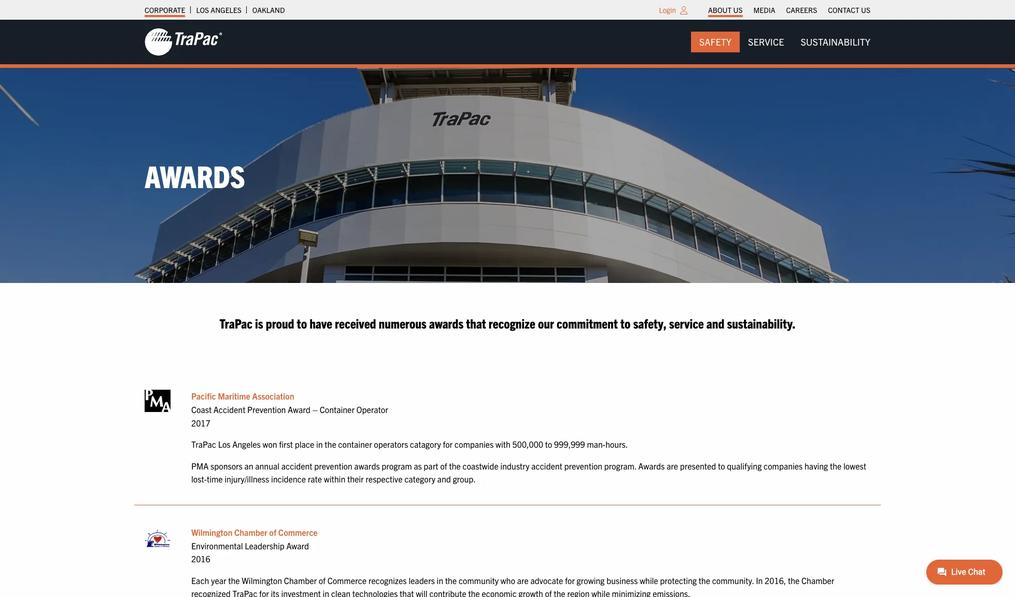 Task type: vqa. For each thing, say whether or not it's contained in the screenshot.
topmost Los
yes



Task type: locate. For each thing, give the bounding box(es) containing it.
trapac left the is
[[220, 315, 253, 332]]

its
[[271, 589, 279, 598]]

respective
[[366, 474, 403, 485]]

the up group.
[[449, 461, 461, 471]]

the left 'lowest'
[[830, 461, 842, 471]]

accident up "incidence"
[[282, 461, 313, 471]]

us for about us
[[734, 5, 743, 15]]

awards
[[145, 157, 245, 194], [639, 461, 665, 471]]

0 horizontal spatial commerce
[[278, 528, 318, 538]]

and
[[707, 315, 725, 332], [438, 474, 451, 485]]

trapac for awards
[[220, 315, 253, 332]]

menu bar down careers link in the top right of the page
[[691, 32, 879, 52]]

2 horizontal spatial for
[[565, 576, 575, 586]]

man-
[[587, 439, 606, 450]]

numerous
[[379, 315, 427, 332]]

for left its
[[259, 589, 269, 598]]

0 horizontal spatial wilmington
[[191, 528, 233, 538]]

and inside pma sponsors an annual accident prevention awards program as part of the coastwide industry accident prevention program. awards are presented to qualifying companies having the lowest lost-time injury/illness incidence rate within their respective category and group.
[[438, 474, 451, 485]]

and right service on the bottom
[[707, 315, 725, 332]]

operator
[[357, 405, 388, 415]]

wilmington up environmental
[[191, 528, 233, 538]]

growing
[[577, 576, 605, 586]]

clean
[[331, 589, 351, 598]]

1 vertical spatial angeles
[[232, 439, 261, 450]]

presented
[[680, 461, 717, 471]]

coastwide
[[463, 461, 499, 471]]

0 vertical spatial awards
[[145, 157, 245, 194]]

0 vertical spatial menu bar
[[703, 3, 876, 17]]

in right place
[[316, 439, 323, 450]]

0 horizontal spatial for
[[259, 589, 269, 598]]

business
[[607, 576, 638, 586]]

in up the contribute
[[437, 576, 443, 586]]

los up "corporate" "image"
[[196, 5, 209, 15]]

2016
[[191, 554, 210, 564]]

2 prevention from the left
[[565, 461, 603, 471]]

to
[[297, 315, 307, 332], [621, 315, 631, 332], [545, 439, 553, 450], [718, 461, 725, 471]]

commerce
[[278, 528, 318, 538], [328, 576, 367, 586]]

within
[[324, 474, 346, 485]]

1 vertical spatial and
[[438, 474, 451, 485]]

trapac is proud to have received numerous awards that recognize our commitment to safety, service and sustainability.
[[220, 315, 796, 332]]

angeles
[[211, 5, 242, 15], [232, 439, 261, 450]]

container
[[338, 439, 372, 450]]

0 horizontal spatial los
[[196, 5, 209, 15]]

0 horizontal spatial are
[[517, 576, 529, 586]]

each year the wilmington chamber of commerce recognizes leaders in the community who are advocate for growing business while protecting the community. in 2016, the chamber recognized trapac for its investment in clean technologies that will contribute the economic growth of the region while minimizing emissions.
[[191, 576, 835, 598]]

2 horizontal spatial chamber
[[802, 576, 835, 586]]

1 horizontal spatial and
[[707, 315, 725, 332]]

chamber
[[234, 528, 268, 538], [284, 576, 317, 586], [802, 576, 835, 586]]

1 vertical spatial commerce
[[328, 576, 367, 586]]

awards
[[429, 315, 464, 332], [354, 461, 380, 471]]

0 horizontal spatial us
[[734, 5, 743, 15]]

catagory
[[410, 439, 441, 450]]

us right contact
[[862, 5, 871, 15]]

0 vertical spatial for
[[443, 439, 453, 450]]

0 vertical spatial are
[[667, 461, 679, 471]]

1 horizontal spatial accident
[[532, 461, 563, 471]]

1 horizontal spatial awards
[[639, 461, 665, 471]]

rate
[[308, 474, 322, 485]]

sustainability.
[[727, 315, 796, 332]]

2 us from the left
[[862, 5, 871, 15]]

0 horizontal spatial companies
[[455, 439, 494, 450]]

0 horizontal spatial while
[[592, 589, 610, 598]]

companies up coastwide
[[455, 439, 494, 450]]

an
[[245, 461, 253, 471]]

1 vertical spatial for
[[565, 576, 575, 586]]

chamber up leadership
[[234, 528, 268, 538]]

are
[[667, 461, 679, 471], [517, 576, 529, 586]]

login
[[659, 5, 676, 15]]

the
[[325, 439, 336, 450], [449, 461, 461, 471], [830, 461, 842, 471], [228, 576, 240, 586], [445, 576, 457, 586], [699, 576, 711, 586], [788, 576, 800, 586], [469, 589, 480, 598], [554, 589, 566, 598]]

0 horizontal spatial chamber
[[234, 528, 268, 538]]

award right leadership
[[287, 541, 309, 551]]

1 vertical spatial awards
[[354, 461, 380, 471]]

of down advocate
[[545, 589, 552, 598]]

awards right numerous
[[429, 315, 464, 332]]

1 vertical spatial are
[[517, 576, 529, 586]]

1 vertical spatial while
[[592, 589, 610, 598]]

us
[[734, 5, 743, 15], [862, 5, 871, 15]]

awards inside pma sponsors an annual accident prevention awards program as part of the coastwide industry accident prevention program. awards are presented to qualifying companies having the lowest lost-time injury/illness incidence rate within their respective category and group.
[[639, 461, 665, 471]]

1 us from the left
[[734, 5, 743, 15]]

are up growth
[[517, 576, 529, 586]]

los up sponsors at bottom left
[[218, 439, 231, 450]]

1 vertical spatial award
[[287, 541, 309, 551]]

1 vertical spatial awards
[[639, 461, 665, 471]]

2 vertical spatial trapac
[[233, 589, 257, 598]]

chamber up investment
[[284, 576, 317, 586]]

1 horizontal spatial wilmington
[[242, 576, 282, 586]]

incidence
[[271, 474, 306, 485]]

while up minimizing
[[640, 576, 659, 586]]

place
[[295, 439, 315, 450]]

0 horizontal spatial accident
[[282, 461, 313, 471]]

trapac
[[220, 315, 253, 332], [191, 439, 216, 450], [233, 589, 257, 598]]

0 vertical spatial wilmington
[[191, 528, 233, 538]]

as
[[414, 461, 422, 471]]

menu bar containing safety
[[691, 32, 879, 52]]

1 vertical spatial wilmington
[[242, 576, 282, 586]]

angeles left oakland
[[211, 5, 242, 15]]

lost-
[[191, 474, 207, 485]]

login link
[[659, 5, 676, 15]]

accident
[[282, 461, 313, 471], [532, 461, 563, 471]]

award inside pacific maritime association coast accident prevention award – container operator 2017
[[288, 405, 311, 415]]

wilmington inside each year the wilmington chamber of commerce recognizes leaders in the community who are advocate for growing business while protecting the community. in 2016, the chamber recognized trapac for its investment in clean technologies that will contribute the economic growth of the region while minimizing emissions.
[[242, 576, 282, 586]]

1 vertical spatial menu bar
[[691, 32, 879, 52]]

1 vertical spatial that
[[400, 589, 414, 598]]

community.
[[713, 576, 754, 586]]

0 vertical spatial award
[[288, 405, 311, 415]]

of inside the wilmington chamber of commerce environmental leadership award 2016
[[269, 528, 277, 538]]

1 horizontal spatial awards
[[429, 315, 464, 332]]

menu bar up service
[[703, 3, 876, 17]]

0 horizontal spatial and
[[438, 474, 451, 485]]

1 prevention from the left
[[314, 461, 353, 471]]

in
[[756, 576, 763, 586]]

companies left having
[[764, 461, 803, 471]]

trapac down 2017
[[191, 439, 216, 450]]

1 vertical spatial companies
[[764, 461, 803, 471]]

operators
[[374, 439, 408, 450]]

about us
[[709, 5, 743, 15]]

award
[[288, 405, 311, 415], [287, 541, 309, 551]]

menu bar
[[703, 3, 876, 17], [691, 32, 879, 52]]

media
[[754, 5, 776, 15]]

1 accident from the left
[[282, 461, 313, 471]]

1 horizontal spatial for
[[443, 439, 453, 450]]

1 horizontal spatial los
[[218, 439, 231, 450]]

wilmington inside the wilmington chamber of commerce environmental leadership award 2016
[[191, 528, 233, 538]]

qualifying
[[727, 461, 762, 471]]

trapac for 2017
[[191, 439, 216, 450]]

1 horizontal spatial prevention
[[565, 461, 603, 471]]

award for leadership
[[287, 541, 309, 551]]

0 horizontal spatial awards
[[354, 461, 380, 471]]

contact us link
[[829, 3, 871, 17]]

the right protecting
[[699, 576, 711, 586]]

corporate image
[[145, 27, 223, 57]]

and down part
[[438, 474, 451, 485]]

trapac left its
[[233, 589, 257, 598]]

prevention down man-
[[565, 461, 603, 471]]

0 horizontal spatial prevention
[[314, 461, 353, 471]]

award inside the wilmington chamber of commerce environmental leadership award 2016
[[287, 541, 309, 551]]

are left presented
[[667, 461, 679, 471]]

the down the community
[[469, 589, 480, 598]]

trapac inside each year the wilmington chamber of commerce recognizes leaders in the community who are advocate for growing business while protecting the community. in 2016, the chamber recognized trapac for its investment in clean technologies that will contribute the economic growth of the region while minimizing emissions.
[[233, 589, 257, 598]]

award for prevention
[[288, 405, 311, 415]]

program.
[[605, 461, 637, 471]]

prevention
[[314, 461, 353, 471], [565, 461, 603, 471]]

0 horizontal spatial that
[[400, 589, 414, 598]]

1 vertical spatial los
[[218, 439, 231, 450]]

to left qualifying
[[718, 461, 725, 471]]

award left the '–'
[[288, 405, 311, 415]]

hours.
[[606, 439, 628, 450]]

for up 'region'
[[565, 576, 575, 586]]

accident down 500,000
[[532, 461, 563, 471]]

awards up their
[[354, 461, 380, 471]]

careers
[[787, 5, 818, 15]]

industry
[[501, 461, 530, 471]]

that left recognize
[[466, 315, 486, 332]]

1 vertical spatial trapac
[[191, 439, 216, 450]]

prevention up within at the bottom of page
[[314, 461, 353, 471]]

commerce up clean
[[328, 576, 367, 586]]

in left clean
[[323, 589, 329, 598]]

for
[[443, 439, 453, 450], [565, 576, 575, 586], [259, 589, 269, 598]]

wilmington up its
[[242, 576, 282, 586]]

0 vertical spatial trapac
[[220, 315, 253, 332]]

0 vertical spatial and
[[707, 315, 725, 332]]

wilmington chamber of commerce environmental leadership award 2016
[[191, 528, 318, 564]]

are inside pma sponsors an annual accident prevention awards program as part of the coastwide industry accident prevention program. awards are presented to qualifying companies having the lowest lost-time injury/illness incidence rate within their respective category and group.
[[667, 461, 679, 471]]

of right part
[[441, 461, 447, 471]]

us right about
[[734, 5, 743, 15]]

while
[[640, 576, 659, 586], [592, 589, 610, 598]]

of up leadership
[[269, 528, 277, 538]]

0 vertical spatial while
[[640, 576, 659, 586]]

commerce up leadership
[[278, 528, 318, 538]]

while down growing
[[592, 589, 610, 598]]

1 horizontal spatial that
[[466, 315, 486, 332]]

chamber right 2016,
[[802, 576, 835, 586]]

to left the have
[[297, 315, 307, 332]]

angeles up an
[[232, 439, 261, 450]]

service link
[[740, 32, 793, 52]]

for right "catagory" on the bottom left
[[443, 439, 453, 450]]

1 horizontal spatial commerce
[[328, 576, 367, 586]]

safety menu item
[[691, 32, 740, 52]]

that left will
[[400, 589, 414, 598]]

1 horizontal spatial us
[[862, 5, 871, 15]]

0 vertical spatial commerce
[[278, 528, 318, 538]]

maritime
[[218, 391, 250, 402]]

commerce inside each year the wilmington chamber of commerce recognizes leaders in the community who are advocate for growing business while protecting the community. in 2016, the chamber recognized trapac for its investment in clean technologies that will contribute the economic growth of the region while minimizing emissions.
[[328, 576, 367, 586]]

1 horizontal spatial companies
[[764, 461, 803, 471]]

pacific
[[191, 391, 216, 402]]

trapac is proud to have received numerous awards that recognize our commitment to safety, service and sustainability. main content
[[134, 314, 881, 598]]

menu bar containing about us
[[703, 3, 876, 17]]

1 horizontal spatial are
[[667, 461, 679, 471]]



Task type: describe. For each thing, give the bounding box(es) containing it.
oakland link
[[253, 3, 285, 17]]

with
[[496, 439, 511, 450]]

the up the contribute
[[445, 576, 457, 586]]

economic
[[482, 589, 517, 598]]

2 vertical spatial in
[[323, 589, 329, 598]]

los angeles
[[196, 5, 242, 15]]

safety link
[[691, 32, 740, 52]]

2016,
[[765, 576, 787, 586]]

advocate
[[531, 576, 563, 586]]

corporate link
[[145, 3, 185, 17]]

sustainability
[[801, 36, 871, 48]]

recognizes
[[369, 576, 407, 586]]

investment
[[281, 589, 321, 598]]

corporate
[[145, 5, 185, 15]]

our
[[538, 315, 554, 332]]

0 vertical spatial angeles
[[211, 5, 242, 15]]

leaders
[[409, 576, 435, 586]]

1 vertical spatial in
[[437, 576, 443, 586]]

0 vertical spatial awards
[[429, 315, 464, 332]]

each
[[191, 576, 209, 586]]

environmental
[[191, 541, 243, 551]]

about us link
[[709, 3, 743, 17]]

0 vertical spatial los
[[196, 5, 209, 15]]

the right year
[[228, 576, 240, 586]]

community
[[459, 576, 499, 586]]

time
[[207, 474, 223, 485]]

prevention
[[247, 405, 286, 415]]

to left safety, at the bottom right of the page
[[621, 315, 631, 332]]

accident
[[214, 405, 246, 415]]

of up investment
[[319, 576, 326, 586]]

contribute
[[430, 589, 467, 598]]

service
[[670, 315, 704, 332]]

chamber inside the wilmington chamber of commerce environmental leadership award 2016
[[234, 528, 268, 538]]

the right 2016,
[[788, 576, 800, 586]]

technologies
[[353, 589, 398, 598]]

safety,
[[634, 315, 667, 332]]

0 vertical spatial that
[[466, 315, 486, 332]]

angeles inside trapac is proud to have received numerous awards that recognize our commitment to safety, service and sustainability. main content
[[232, 439, 261, 450]]

emissions.
[[653, 589, 691, 598]]

pma sponsors an annual accident prevention awards program as part of the coastwide industry accident prevention program. awards are presented to qualifying companies having the lowest lost-time injury/illness incidence rate within their respective category and group.
[[191, 461, 867, 485]]

careers link
[[787, 3, 818, 17]]

service
[[749, 36, 785, 48]]

first
[[279, 439, 293, 450]]

–
[[312, 405, 318, 415]]

leadership
[[245, 541, 285, 551]]

companies inside pma sponsors an annual accident prevention awards program as part of the coastwide industry accident prevention program. awards are presented to qualifying companies having the lowest lost-time injury/illness incidence rate within their respective category and group.
[[764, 461, 803, 471]]

sustainability link
[[793, 32, 879, 52]]

media link
[[754, 3, 776, 17]]

of inside pma sponsors an annual accident prevention awards program as part of the coastwide industry accident prevention program. awards are presented to qualifying companies having the lowest lost-time injury/illness incidence rate within their respective category and group.
[[441, 461, 447, 471]]

minimizing
[[612, 589, 651, 598]]

2 accident from the left
[[532, 461, 563, 471]]

received
[[335, 315, 376, 332]]

injury/illness
[[225, 474, 269, 485]]

pacific maritime association coast accident prevention award – container operator 2017
[[191, 391, 388, 428]]

los angeles link
[[196, 3, 242, 17]]

the left container
[[325, 439, 336, 450]]

the down advocate
[[554, 589, 566, 598]]

light image
[[681, 6, 688, 15]]

los inside trapac is proud to have received numerous awards that recognize our commitment to safety, service and sustainability. main content
[[218, 439, 231, 450]]

having
[[805, 461, 829, 471]]

commerce inside the wilmington chamber of commerce environmental leadership award 2016
[[278, 528, 318, 538]]

pma
[[191, 461, 209, 471]]

500,000
[[513, 439, 544, 450]]

to inside pma sponsors an annual accident prevention awards program as part of the coastwide industry accident prevention program. awards are presented to qualifying companies having the lowest lost-time injury/illness incidence rate within their respective category and group.
[[718, 461, 725, 471]]

999,999
[[554, 439, 585, 450]]

protecting
[[661, 576, 697, 586]]

association
[[252, 391, 294, 402]]

recognize
[[489, 315, 536, 332]]

0 vertical spatial companies
[[455, 439, 494, 450]]

lowest
[[844, 461, 867, 471]]

their
[[348, 474, 364, 485]]

growth
[[519, 589, 543, 598]]

oakland
[[253, 5, 285, 15]]

is
[[255, 315, 263, 332]]

coast
[[191, 405, 212, 415]]

commitment
[[557, 315, 618, 332]]

trapac los angeles won first place in the container operators catagory for companies with 500,000 to 999,999 man-hours.
[[191, 439, 628, 450]]

that inside each year the wilmington chamber of commerce recognizes leaders in the community who are advocate for growing business while protecting the community. in 2016, the chamber recognized trapac for its investment in clean technologies that will contribute the economic growth of the region while minimizing emissions.
[[400, 589, 414, 598]]

awards inside pma sponsors an annual accident prevention awards program as part of the coastwide industry accident prevention program. awards are presented to qualifying companies having the lowest lost-time injury/illness incidence rate within their respective category and group.
[[354, 461, 380, 471]]

category
[[405, 474, 436, 485]]

program
[[382, 461, 412, 471]]

proud
[[266, 315, 294, 332]]

part
[[424, 461, 439, 471]]

year
[[211, 576, 226, 586]]

1 horizontal spatial chamber
[[284, 576, 317, 586]]

0 horizontal spatial awards
[[145, 157, 245, 194]]

have
[[310, 315, 333, 332]]

group.
[[453, 474, 476, 485]]

container
[[320, 405, 355, 415]]

to left 999,999
[[545, 439, 553, 450]]

1 horizontal spatial while
[[640, 576, 659, 586]]

recognized
[[191, 589, 231, 598]]

won
[[263, 439, 277, 450]]

annual
[[255, 461, 280, 471]]

2 vertical spatial for
[[259, 589, 269, 598]]

who
[[501, 576, 516, 586]]

sponsors
[[211, 461, 243, 471]]

contact
[[829, 5, 860, 15]]

are inside each year the wilmington chamber of commerce recognizes leaders in the community who are advocate for growing business while protecting the community. in 2016, the chamber recognized trapac for its investment in clean technologies that will contribute the economic growth of the region while minimizing emissions.
[[517, 576, 529, 586]]

contact us
[[829, 5, 871, 15]]

0 vertical spatial in
[[316, 439, 323, 450]]

us for contact us
[[862, 5, 871, 15]]

will
[[416, 589, 428, 598]]

safety
[[700, 36, 732, 48]]



